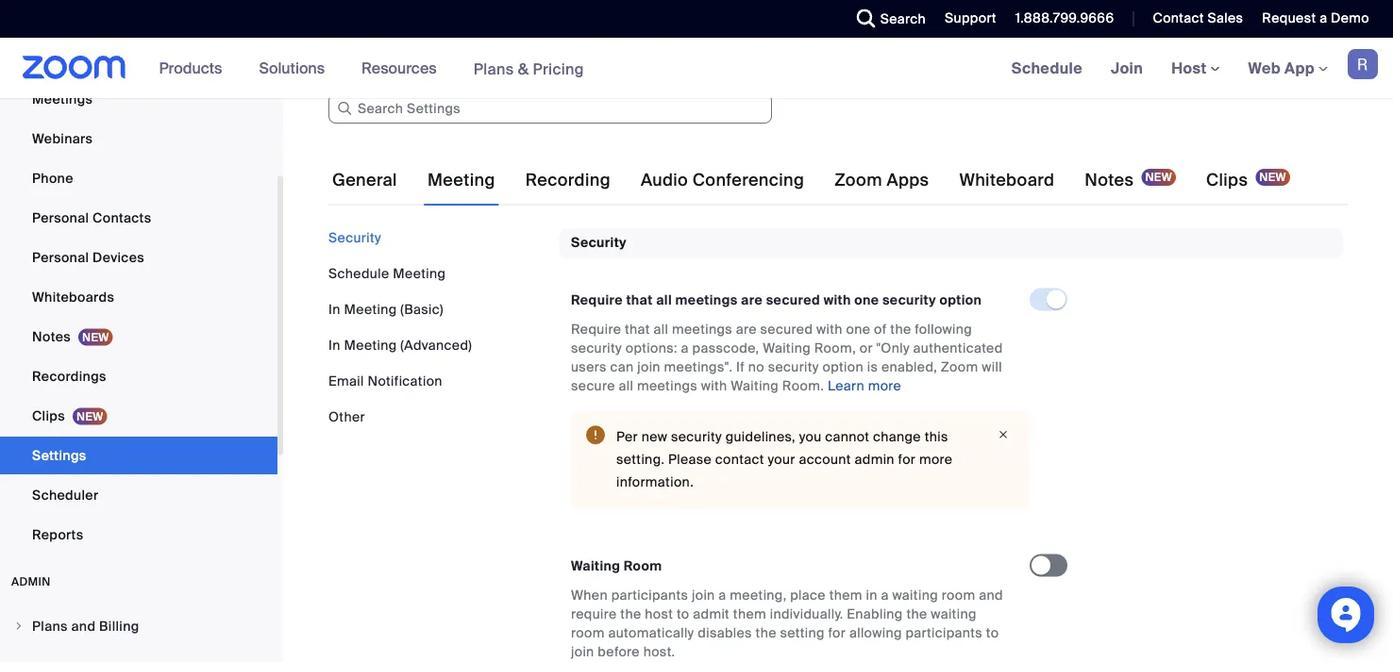 Task type: vqa. For each thing, say whether or not it's contained in the screenshot.
240
no



Task type: locate. For each thing, give the bounding box(es) containing it.
option up learn at the right bottom of the page
[[823, 359, 864, 376]]

schedule down security link
[[329, 265, 389, 282]]

a up the admit
[[719, 587, 727, 605]]

2 in from the top
[[329, 337, 341, 354]]

personal down phone
[[32, 209, 89, 227]]

1 vertical spatial option
[[823, 359, 864, 376]]

that inside require that all meetings are secured with one of the following security options: a passcode, waiting room, or "only authenticated users can join meetings". if no security option is enabled, zoom will secure all meetings with waiting room.
[[625, 321, 650, 338]]

one up or at the bottom right of the page
[[847, 321, 871, 338]]

1 personal from the top
[[32, 209, 89, 227]]

one for security
[[855, 292, 879, 309]]

you
[[799, 429, 822, 446]]

menu bar
[[329, 228, 546, 427]]

more down is
[[868, 378, 902, 395]]

participants up host
[[611, 587, 689, 605]]

solutions
[[259, 58, 325, 78]]

personal inside "link"
[[32, 209, 89, 227]]

0 vertical spatial are
[[741, 292, 763, 309]]

profile picture image
[[1348, 49, 1379, 79]]

0 vertical spatial secured
[[766, 292, 821, 309]]

1 vertical spatial clips
[[32, 407, 65, 425]]

notes inside tabs of my account settings page tab list
[[1085, 169, 1134, 191]]

0 vertical spatial require
[[571, 292, 623, 309]]

menu bar containing security
[[329, 228, 546, 427]]

email notification
[[329, 372, 443, 390]]

security element
[[560, 228, 1344, 663]]

0 vertical spatial no
[[746, 19, 762, 36]]

the left setting
[[756, 625, 777, 642]]

them left in
[[830, 587, 863, 605]]

0 vertical spatial and
[[517, 19, 541, 36]]

0 vertical spatial clips
[[1207, 169, 1249, 191]]

notes
[[1085, 169, 1134, 191], [32, 328, 71, 346]]

0 vertical spatial in
[[329, 301, 341, 318]]

schedule inside menu bar
[[329, 265, 389, 282]]

plans
[[474, 59, 514, 79], [32, 618, 68, 635]]

warning image
[[586, 426, 605, 445]]

no
[[746, 19, 762, 36], [749, 359, 765, 376]]

require that all meetings are secured with one security option
[[571, 292, 982, 309]]

zoom right meet
[[60, 19, 97, 36]]

1 vertical spatial and
[[979, 587, 1003, 605]]

2 horizontal spatial and
[[979, 587, 1003, 605]]

1.888.799.9666 button up join
[[1002, 0, 1119, 38]]

1 require from the top
[[571, 292, 623, 309]]

upgrade right cost.
[[868, 19, 925, 36]]

zoom left one
[[420, 19, 457, 36]]

no right if
[[749, 359, 765, 376]]

email
[[329, 372, 364, 390]]

1 horizontal spatial clips
[[1207, 169, 1249, 191]]

1 vertical spatial meetings
[[672, 321, 733, 338]]

0 vertical spatial that
[[626, 292, 653, 309]]

are inside require that all meetings are secured with one of the following security options: a passcode, waiting room, or "only authenticated users can join meetings". if no security option is enabled, zoom will secure all meetings with waiting room.
[[736, 321, 757, 338]]

security up schedule meeting
[[329, 229, 381, 246]]

1 vertical spatial your
[[768, 451, 796, 469]]

plans inside menu item
[[32, 618, 68, 635]]

personal devices link
[[0, 239, 278, 277]]

1 ai from the left
[[101, 19, 114, 36]]

security up room.
[[768, 359, 819, 376]]

1 vertical spatial waiting
[[931, 606, 977, 624]]

join
[[638, 359, 661, 376], [692, 587, 715, 605], [571, 644, 594, 661]]

1 vertical spatial waiting
[[731, 378, 779, 395]]

1 horizontal spatial upgrade
[[868, 19, 925, 36]]

0 horizontal spatial plans
[[32, 618, 68, 635]]

0 vertical spatial schedule
[[1012, 58, 1083, 78]]

1 vertical spatial require
[[571, 321, 622, 338]]

one for of
[[847, 321, 871, 338]]

request
[[1263, 9, 1317, 27]]

&
[[518, 59, 529, 79]]

a up "meetings"."
[[681, 340, 689, 357]]

room right in
[[942, 587, 976, 605]]

0 horizontal spatial upgrade
[[344, 19, 400, 36]]

are
[[741, 292, 763, 309], [736, 321, 757, 338]]

1 vertical spatial notes
[[32, 328, 71, 346]]

1 horizontal spatial join
[[638, 359, 661, 376]]

1 vertical spatial are
[[736, 321, 757, 338]]

1 vertical spatial all
[[654, 321, 669, 338]]

0 horizontal spatial for
[[829, 625, 846, 642]]

0 horizontal spatial room
[[571, 625, 605, 642]]

1.888.799.9666
[[1016, 9, 1115, 27]]

host
[[645, 606, 673, 624]]

1 horizontal spatial plans
[[474, 59, 514, 79]]

secured inside require that all meetings are secured with one of the following security options: a passcode, waiting room, or "only authenticated users can join meetings". if no security option is enabled, zoom will secure all meetings with waiting room.
[[761, 321, 813, 338]]

for right setting
[[829, 625, 846, 642]]

are for of
[[736, 321, 757, 338]]

apps
[[887, 169, 929, 191]]

waiting right enabling
[[931, 606, 977, 624]]

waiting room
[[571, 558, 662, 575]]

with for of
[[817, 321, 843, 338]]

more down 'this'
[[920, 451, 953, 469]]

guidelines,
[[726, 429, 796, 446]]

0 vertical spatial option
[[940, 292, 982, 309]]

1 vertical spatial in
[[329, 337, 341, 354]]

require
[[571, 292, 623, 309], [571, 321, 622, 338]]

0 horizontal spatial more
[[868, 378, 902, 395]]

1 horizontal spatial new
[[642, 429, 668, 446]]

1 vertical spatial one
[[847, 321, 871, 338]]

one inside require that all meetings are secured with one of the following security options: a passcode, waiting room, or "only authenticated users can join meetings". if no security option is enabled, zoom will secure all meetings with waiting room.
[[847, 321, 871, 338]]

for inside when participants join a meeting, place them in a waiting room and require the host to admit them individually. enabling the waiting room automatically disables the setting for allowing participants to join before host.
[[829, 625, 846, 642]]

a right in
[[881, 587, 889, 605]]

0 vertical spatial meetings
[[676, 292, 738, 309]]

the right of
[[891, 321, 912, 338]]

the
[[891, 321, 912, 338], [621, 606, 642, 624], [907, 606, 928, 624], [756, 625, 777, 642]]

0 horizontal spatial and
[[71, 618, 96, 635]]

zoom left apps
[[835, 169, 883, 191]]

1.888.799.9666 button up schedule link
[[1016, 9, 1115, 27]]

that
[[626, 292, 653, 309], [625, 321, 650, 338]]

0 vertical spatial join
[[638, 359, 661, 376]]

security inside per new security guidelines, you cannot change this setting. please contact your account admin for more information.
[[671, 429, 722, 446]]

0 horizontal spatial notes
[[32, 328, 71, 346]]

and inside meet zoom ai companion, footer
[[517, 19, 541, 36]]

for down change on the right of the page
[[898, 451, 916, 469]]

one up of
[[855, 292, 879, 309]]

please
[[668, 451, 712, 469]]

2 horizontal spatial ai
[[635, 19, 648, 36]]

meetings for require that all meetings are secured with one security option
[[676, 292, 738, 309]]

Search Settings text field
[[329, 93, 772, 124]]

in
[[329, 301, 341, 318], [329, 337, 341, 354]]

meet zoom ai companion, footer
[[0, 0, 1394, 60]]

meeting for schedule meeting
[[393, 265, 446, 282]]

join up the admit
[[692, 587, 715, 605]]

0 horizontal spatial join
[[571, 644, 594, 661]]

1 vertical spatial plans
[[32, 618, 68, 635]]

product information navigation
[[145, 38, 599, 100]]

in down schedule meeting link
[[329, 301, 341, 318]]

2 personal from the top
[[32, 249, 89, 266]]

waiting
[[763, 340, 811, 357], [731, 378, 779, 395], [571, 558, 621, 575]]

1 vertical spatial join
[[692, 587, 715, 605]]

security
[[329, 229, 381, 246], [571, 234, 627, 252]]

0 horizontal spatial option
[[823, 359, 864, 376]]

1 vertical spatial participants
[[906, 625, 983, 642]]

plans and billing menu item
[[0, 609, 278, 649]]

audio conferencing
[[641, 169, 805, 191]]

2 upgrade from the left
[[868, 19, 925, 36]]

1 horizontal spatial more
[[920, 451, 953, 469]]

plans left &
[[474, 59, 514, 79]]

personal for personal devices
[[32, 249, 89, 266]]

1.888.799.9666 button
[[1002, 0, 1119, 38], [1016, 9, 1115, 27]]

ai left companion,
[[101, 19, 114, 36]]

1 horizontal spatial room
[[942, 587, 976, 605]]

upgrade up product information navigation
[[344, 19, 400, 36]]

waiting right in
[[893, 587, 938, 605]]

0 vertical spatial personal
[[32, 209, 89, 227]]

secured for of
[[761, 321, 813, 338]]

0 vertical spatial more
[[868, 378, 902, 395]]

schedule inside meetings navigation
[[1012, 58, 1083, 78]]

them
[[830, 587, 863, 605], [733, 606, 767, 624]]

your up "products" dropdown button
[[201, 19, 229, 36]]

1 vertical spatial new
[[642, 429, 668, 446]]

banner
[[0, 38, 1394, 100]]

0 horizontal spatial schedule
[[329, 265, 389, 282]]

support link
[[931, 0, 1002, 38], [945, 9, 997, 27]]

zoom down the authenticated
[[941, 359, 979, 376]]

web app button
[[1249, 58, 1328, 78]]

meeting for in meeting (basic)
[[344, 301, 397, 318]]

ai left companion
[[635, 19, 648, 36]]

more
[[868, 378, 902, 395], [920, 451, 953, 469]]

option
[[940, 292, 982, 309], [823, 359, 864, 376]]

account
[[799, 451, 851, 469]]

secured up require that all meetings are secured with one of the following security options: a passcode, waiting room, or "only authenticated users can join meetings". if no security option is enabled, zoom will secure all meetings with waiting room.
[[766, 292, 821, 309]]

schedule meeting link
[[329, 265, 446, 282]]

1 vertical spatial for
[[829, 625, 846, 642]]

with for security
[[824, 292, 851, 309]]

your
[[201, 19, 229, 36], [768, 451, 796, 469]]

per new security guidelines, you cannot change this setting. please contact your account admin for more information. alert
[[571, 411, 1030, 509]]

0 vertical spatial notes
[[1085, 169, 1134, 191]]

0 vertical spatial with
[[824, 292, 851, 309]]

users
[[571, 359, 607, 376]]

1 upgrade from the left
[[344, 19, 400, 36]]

zoom inside require that all meetings are secured with one of the following security options: a passcode, waiting room, or "only authenticated users can join meetings". if no security option is enabled, zoom will secure all meetings with waiting room.
[[941, 359, 979, 376]]

3 ai from the left
[[635, 19, 648, 36]]

plans inside product information navigation
[[474, 59, 514, 79]]

zoom inside tabs of my account settings page tab list
[[835, 169, 883, 191]]

waiting down if
[[731, 378, 779, 395]]

schedule
[[1012, 58, 1083, 78], [329, 265, 389, 282]]

0 horizontal spatial security
[[329, 229, 381, 246]]

require
[[571, 606, 617, 624]]

2 require from the top
[[571, 321, 622, 338]]

1 vertical spatial more
[[920, 451, 953, 469]]

room
[[942, 587, 976, 605], [571, 625, 605, 642]]

meetings
[[676, 292, 738, 309], [672, 321, 733, 338], [637, 378, 698, 395]]

participants
[[611, 587, 689, 605], [906, 625, 983, 642]]

secure
[[571, 378, 615, 395]]

0 horizontal spatial ai
[[101, 19, 114, 36]]

option up following
[[940, 292, 982, 309]]

recordings
[[32, 368, 106, 385]]

will
[[982, 359, 1003, 376]]

scheduler link
[[0, 477, 278, 515]]

waiting up when
[[571, 558, 621, 575]]

0 vertical spatial new
[[232, 19, 258, 36]]

to
[[404, 19, 416, 36], [619, 19, 632, 36], [677, 606, 690, 624], [986, 625, 999, 642]]

2 vertical spatial join
[[571, 644, 594, 661]]

the inside require that all meetings are secured with one of the following security options: a passcode, waiting room, or "only authenticated users can join meetings". if no security option is enabled, zoom will secure all meetings with waiting room.
[[891, 321, 912, 338]]

for
[[898, 451, 916, 469], [829, 625, 846, 642]]

0 vertical spatial for
[[898, 451, 916, 469]]

"only
[[877, 340, 910, 357]]

2 vertical spatial and
[[71, 618, 96, 635]]

schedule for schedule
[[1012, 58, 1083, 78]]

0 horizontal spatial your
[[201, 19, 229, 36]]

schedule for schedule meeting
[[329, 265, 389, 282]]

0 vertical spatial room
[[942, 587, 976, 605]]

upgrade
[[344, 19, 400, 36], [868, 19, 925, 36]]

participants right allowing on the right
[[906, 625, 983, 642]]

new up the setting.
[[642, 429, 668, 446]]

0 vertical spatial all
[[656, 292, 672, 309]]

a left demo on the top right of page
[[1320, 9, 1328, 27]]

access
[[569, 19, 615, 36]]

at
[[730, 19, 742, 36]]

more inside per new security guidelines, you cannot change this setting. please contact your account admin for more information.
[[920, 451, 953, 469]]

1 vertical spatial schedule
[[329, 265, 389, 282]]

all
[[656, 292, 672, 309], [654, 321, 669, 338], [619, 378, 634, 395]]

them down meeting,
[[733, 606, 767, 624]]

require inside require that all meetings are secured with one of the following security options: a passcode, waiting room, or "only authenticated users can join meetings". if no security option is enabled, zoom will secure all meetings with waiting room.
[[571, 321, 622, 338]]

new left assistant!
[[232, 19, 258, 36]]

waiting up room.
[[763, 340, 811, 357]]

0 vertical spatial plans
[[474, 59, 514, 79]]

security up please
[[671, 429, 722, 446]]

security
[[883, 292, 937, 309], [571, 340, 622, 357], [768, 359, 819, 376], [671, 429, 722, 446]]

personal menu menu
[[0, 1, 278, 556]]

require for require that all meetings are secured with one of the following security options: a passcode, waiting room, or "only authenticated users can join meetings". if no security option is enabled, zoom will secure all meetings with waiting room.
[[571, 321, 622, 338]]

0 horizontal spatial them
[[733, 606, 767, 624]]

join down options:
[[638, 359, 661, 376]]

personal up whiteboards
[[32, 249, 89, 266]]

ai left assistant!
[[262, 19, 275, 36]]

learn more link
[[828, 378, 902, 395]]

this
[[925, 429, 949, 446]]

meeting
[[428, 169, 495, 191], [393, 265, 446, 282], [344, 301, 397, 318], [344, 337, 397, 354]]

0 vertical spatial waiting
[[893, 587, 938, 605]]

whiteboards
[[32, 288, 114, 306]]

recording
[[526, 169, 611, 191]]

1 vertical spatial room
[[571, 625, 605, 642]]

1 horizontal spatial for
[[898, 451, 916, 469]]

plans & pricing link
[[474, 59, 584, 79], [474, 59, 584, 79]]

0 horizontal spatial new
[[232, 19, 258, 36]]

1 horizontal spatial participants
[[906, 625, 983, 642]]

0 vertical spatial one
[[855, 292, 879, 309]]

2 vertical spatial with
[[701, 378, 728, 395]]

contact sales link
[[1139, 0, 1249, 38], [1153, 9, 1244, 27]]

all for require that all meetings are secured with one security option
[[656, 292, 672, 309]]

reports link
[[0, 516, 278, 554]]

join left 'before'
[[571, 644, 594, 661]]

request a demo link
[[1249, 0, 1394, 38], [1263, 9, 1370, 27]]

your down guidelines,
[[768, 451, 796, 469]]

1 horizontal spatial schedule
[[1012, 58, 1083, 78]]

0 horizontal spatial clips
[[32, 407, 65, 425]]

zoom apps
[[835, 169, 929, 191]]

in up email
[[329, 337, 341, 354]]

assistant!
[[279, 19, 341, 36]]

1 vertical spatial personal
[[32, 249, 89, 266]]

schedule down the 1.888.799.9666
[[1012, 58, 1083, 78]]

1 vertical spatial with
[[817, 321, 843, 338]]

0 horizontal spatial participants
[[611, 587, 689, 605]]

demo
[[1331, 9, 1370, 27]]

2 vertical spatial all
[[619, 378, 634, 395]]

2 vertical spatial meetings
[[637, 378, 698, 395]]

schedule link
[[998, 38, 1097, 98]]

1 horizontal spatial ai
[[262, 19, 275, 36]]

no right at
[[746, 19, 762, 36]]

room,
[[815, 340, 856, 357]]

plans for plans & pricing
[[474, 59, 514, 79]]

companion,
[[118, 19, 198, 36]]

security down the recording
[[571, 234, 627, 252]]

cost.
[[833, 19, 865, 36]]

1 horizontal spatial notes
[[1085, 169, 1134, 191]]

1 horizontal spatial and
[[517, 19, 541, 36]]

1 horizontal spatial them
[[830, 587, 863, 605]]

secured down require that all meetings are secured with one security option
[[761, 321, 813, 338]]

and inside plans and billing menu item
[[71, 618, 96, 635]]

and
[[517, 19, 541, 36], [979, 587, 1003, 605], [71, 618, 96, 635]]

1 horizontal spatial your
[[768, 451, 796, 469]]

join inside require that all meetings are secured with one of the following security options: a passcode, waiting room, or "only authenticated users can join meetings". if no security option is enabled, zoom will secure all meetings with waiting room.
[[638, 359, 661, 376]]

room down the require
[[571, 625, 605, 642]]

meetings navigation
[[998, 38, 1394, 100]]

products button
[[159, 38, 231, 98]]

recordings link
[[0, 358, 278, 396]]

plans right right icon
[[32, 618, 68, 635]]

is
[[867, 359, 878, 376]]

1 in from the top
[[329, 301, 341, 318]]

the up automatically
[[621, 606, 642, 624]]

scheduler
[[32, 487, 99, 504]]

1 vertical spatial that
[[625, 321, 650, 338]]

2 vertical spatial waiting
[[571, 558, 621, 575]]

that for require that all meetings are secured with one security option
[[626, 292, 653, 309]]

1 vertical spatial secured
[[761, 321, 813, 338]]

0 vertical spatial your
[[201, 19, 229, 36]]

1 vertical spatial no
[[749, 359, 765, 376]]

change
[[873, 429, 921, 446]]



Task type: describe. For each thing, give the bounding box(es) containing it.
allowing
[[850, 625, 902, 642]]

individually.
[[770, 606, 844, 624]]

all for require that all meetings are secured with one of the following security options: a passcode, waiting room, or "only authenticated users can join meetings". if no security option is enabled, zoom will secure all meetings with waiting room.
[[654, 321, 669, 338]]

for inside per new security guidelines, you cannot change this setting. please contact your account admin for more information.
[[898, 451, 916, 469]]

option inside require that all meetings are secured with one of the following security options: a passcode, waiting room, or "only authenticated users can join meetings". if no security option is enabled, zoom will secure all meetings with waiting room.
[[823, 359, 864, 376]]

webinars link
[[0, 120, 278, 158]]

contact sales
[[1153, 9, 1244, 27]]

before
[[598, 644, 640, 661]]

secured for security
[[766, 292, 821, 309]]

whiteboard
[[960, 169, 1055, 191]]

resources
[[362, 58, 437, 78]]

meetings for require that all meetings are secured with one of the following security options: a passcode, waiting room, or "only authenticated users can join meetings". if no security option is enabled, zoom will secure all meetings with waiting room.
[[672, 321, 733, 338]]

the right enabling
[[907, 606, 928, 624]]

close image
[[992, 426, 1015, 443]]

get
[[544, 19, 565, 36]]

or
[[860, 340, 873, 357]]

in meeting (basic)
[[329, 301, 444, 318]]

clips inside tabs of my account settings page tab list
[[1207, 169, 1249, 191]]

and inside when participants join a meeting, place them in a waiting room and require the host to admit them individually. enabling the waiting room automatically disables the setting for allowing participants to join before host.
[[979, 587, 1003, 605]]

0 vertical spatial waiting
[[763, 340, 811, 357]]

notes link
[[0, 318, 278, 356]]

meeting for in meeting (advanced)
[[344, 337, 397, 354]]

when participants join a meeting, place them in a waiting room and require the host to admit them individually. enabling the waiting room automatically disables the setting for allowing participants to join before host.
[[571, 587, 1003, 661]]

that for require that all meetings are secured with one of the following security options: a passcode, waiting room, or "only authenticated users can join meetings". if no security option is enabled, zoom will secure all meetings with waiting room.
[[625, 321, 650, 338]]

if
[[736, 359, 745, 376]]

additional
[[766, 19, 829, 36]]

notes inside personal menu menu
[[32, 328, 71, 346]]

reports
[[32, 526, 83, 544]]

conferencing
[[693, 169, 805, 191]]

learn more
[[828, 378, 902, 395]]

right image
[[13, 621, 25, 633]]

clips link
[[0, 398, 278, 435]]

setting
[[780, 625, 825, 642]]

web app
[[1249, 58, 1315, 78]]

one
[[461, 19, 488, 36]]

authenticated
[[914, 340, 1003, 357]]

general
[[332, 169, 397, 191]]

host button
[[1172, 58, 1220, 78]]

1 horizontal spatial security
[[571, 234, 627, 252]]

are for security
[[741, 292, 763, 309]]

2 horizontal spatial join
[[692, 587, 715, 605]]

in
[[866, 587, 878, 605]]

webinars
[[32, 130, 93, 147]]

plans and billing
[[32, 618, 139, 635]]

security up of
[[883, 292, 937, 309]]

learn
[[828, 378, 865, 395]]

options:
[[626, 340, 678, 357]]

join
[[1111, 58, 1144, 78]]

host
[[1172, 58, 1211, 78]]

schedule meeting
[[329, 265, 446, 282]]

disables
[[698, 625, 752, 642]]

in for in meeting (advanced)
[[329, 337, 341, 354]]

join link
[[1097, 38, 1158, 98]]

place
[[790, 587, 826, 605]]

security inside menu bar
[[329, 229, 381, 246]]

plans for plans and billing
[[32, 618, 68, 635]]

room.
[[783, 378, 824, 395]]

other link
[[329, 408, 365, 426]]

0 vertical spatial them
[[830, 587, 863, 605]]

pro
[[491, 19, 513, 36]]

a inside require that all meetings are secured with one of the following security options: a passcode, waiting room, or "only authenticated users can join meetings". if no security option is enabled, zoom will secure all meetings with waiting room.
[[681, 340, 689, 357]]

tabs of my account settings page tab list
[[329, 154, 1294, 207]]

(basic)
[[401, 301, 444, 318]]

meetings link
[[0, 80, 278, 118]]

in for in meeting (basic)
[[329, 301, 341, 318]]

devices
[[93, 249, 144, 266]]

no inside require that all meetings are secured with one of the following security options: a passcode, waiting room, or "only authenticated users can join meetings". if no security option is enabled, zoom will secure all meetings with waiting room.
[[749, 359, 765, 376]]

request a demo
[[1263, 9, 1370, 27]]

room
[[624, 558, 662, 575]]

1 vertical spatial them
[[733, 606, 767, 624]]

your inside meet zoom ai companion, footer
[[201, 19, 229, 36]]

2 ai from the left
[[262, 19, 275, 36]]

meetings
[[32, 90, 93, 108]]

new inside per new security guidelines, you cannot change this setting. please contact your account admin for more information.
[[642, 429, 668, 446]]

clips inside personal menu menu
[[32, 407, 65, 425]]

audio
[[641, 169, 688, 191]]

search
[[881, 10, 926, 27]]

(advanced)
[[401, 337, 472, 354]]

settings link
[[0, 437, 278, 475]]

products
[[159, 58, 222, 78]]

information.
[[617, 474, 694, 491]]

personal contacts
[[32, 209, 151, 227]]

personal for personal contacts
[[32, 209, 89, 227]]

new inside meet zoom ai companion, footer
[[232, 19, 258, 36]]

following
[[915, 321, 973, 338]]

of
[[874, 321, 887, 338]]

1 horizontal spatial option
[[940, 292, 982, 309]]

meeting,
[[730, 587, 787, 605]]

require for require that all meetings are secured with one security option
[[571, 292, 623, 309]]

your inside per new security guidelines, you cannot change this setting. please contact your account admin for more information.
[[768, 451, 796, 469]]

banner containing products
[[0, 38, 1394, 100]]

contact
[[716, 451, 765, 469]]

admin
[[855, 451, 895, 469]]

pricing
[[533, 59, 584, 79]]

settings
[[32, 447, 86, 465]]

billing
[[99, 618, 139, 635]]

no inside meet zoom ai companion, footer
[[746, 19, 762, 36]]

email notification link
[[329, 372, 443, 390]]

enabled,
[[882, 359, 938, 376]]

cannot
[[825, 429, 870, 446]]

security up users
[[571, 340, 622, 357]]

security link
[[329, 229, 381, 246]]

notification
[[368, 372, 443, 390]]

admit
[[693, 606, 730, 624]]

zoom logo image
[[23, 56, 126, 79]]

0 vertical spatial participants
[[611, 587, 689, 605]]

side navigation navigation
[[0, 1, 283, 663]]

support
[[945, 9, 997, 27]]

phone
[[32, 169, 73, 187]]

meeting inside tabs of my account settings page tab list
[[428, 169, 495, 191]]

other
[[329, 408, 365, 426]]

companion
[[652, 19, 726, 36]]

app
[[1285, 58, 1315, 78]]

phone link
[[0, 160, 278, 197]]

contacts
[[93, 209, 151, 227]]

enabling
[[847, 606, 903, 624]]

sales
[[1208, 9, 1244, 27]]

host.
[[644, 644, 676, 661]]

in meeting (basic) link
[[329, 301, 444, 318]]

personal contacts link
[[0, 199, 278, 237]]

in meeting (advanced) link
[[329, 337, 472, 354]]

contact
[[1153, 9, 1205, 27]]



